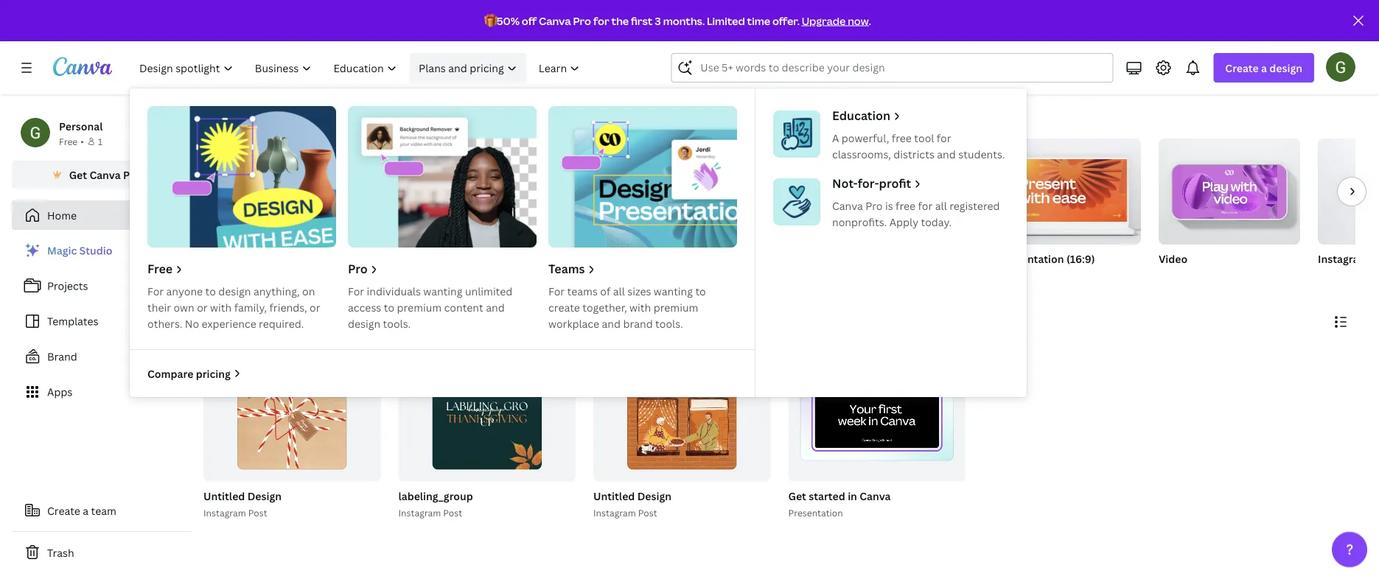 Task type: describe. For each thing, give the bounding box(es) containing it.
canva pro is free for all registered nonprofits. apply today.
[[832, 199, 1000, 229]]

12
[[362, 465, 371, 475]]

others.
[[147, 317, 182, 331]]

27
[[947, 465, 956, 475]]

facebook post (landscape) group
[[681, 139, 823, 285]]

you might want to try...
[[204, 109, 352, 127]]

list containing magic studio
[[12, 236, 192, 407]]

plans and pricing menu
[[130, 88, 1027, 397]]

and inside "for teams of all sizes wanting to create together, with premium workplace and brand tools."
[[602, 317, 621, 331]]

get for get started in canva presentation
[[789, 490, 807, 504]]

2 untitled design button from the left
[[594, 488, 672, 506]]

all inside canva pro is free for all registered nonprofits. apply today.
[[935, 199, 947, 213]]

required.
[[259, 317, 304, 331]]

projects link
[[12, 271, 192, 301]]

nonprofits.
[[832, 215, 887, 229]]

for for not-for-profit
[[918, 199, 933, 213]]

apply
[[890, 215, 919, 229]]

for inside for you button
[[433, 62, 447, 74]]

a for design
[[1262, 61, 1267, 75]]

recent
[[204, 313, 249, 331]]

create a design button
[[1214, 53, 1315, 83]]

presentation inside presentation (16:9) 1920 × 1080 px
[[1000, 252, 1064, 266]]

all inside "for teams of all sizes wanting to create together, with premium workplace and brand tools."
[[613, 284, 625, 298]]

•
[[81, 135, 84, 147]]

to inside "for anyone to design anything, on their own or with family, friends, or others. no experience required."
[[205, 284, 216, 298]]

first
[[631, 14, 653, 28]]

anything,
[[254, 284, 300, 298]]

pro up the access
[[348, 261, 368, 277]]

sizes
[[628, 284, 651, 298]]

family,
[[234, 300, 267, 314]]

untitled for 2nd untitled design button from the left
[[594, 490, 635, 504]]

apps link
[[12, 378, 192, 407]]

instagram re
[[1318, 252, 1380, 266]]

in
[[848, 490, 857, 504]]

get started in canva presentation
[[789, 490, 891, 520]]

create a design
[[1226, 61, 1303, 75]]

compare pricing link
[[147, 366, 242, 382]]

get started in canva button
[[789, 488, 891, 506]]

experience
[[202, 317, 256, 331]]

tools. inside for individuals wanting unlimited access to premium content and design tools.
[[383, 317, 411, 331]]

for for teams
[[549, 284, 565, 298]]

design for 2nd untitled design button from the left
[[638, 490, 672, 504]]

group for doc group
[[204, 139, 345, 245]]

video group
[[1159, 133, 1301, 285]]

for teams of all sizes wanting to create together, with premium workplace and brand tools.
[[549, 284, 706, 331]]

the
[[612, 14, 629, 28]]

1 of 27
[[927, 465, 956, 475]]

get for get canva pro
[[69, 168, 87, 182]]

own
[[174, 300, 194, 314]]

access
[[348, 300, 381, 314]]

friends,
[[269, 300, 307, 314]]

doc
[[204, 252, 224, 266]]

for you
[[433, 62, 466, 74]]

personal
[[59, 119, 103, 133]]

create
[[549, 300, 580, 314]]

registered
[[950, 199, 1000, 213]]

designs
[[252, 313, 301, 331]]

not-
[[832, 175, 858, 191]]

pro left the the
[[573, 14, 591, 28]]

started
[[809, 490, 846, 504]]

more
[[1099, 62, 1121, 74]]

docs
[[521, 62, 543, 74]]

design inside create a design dropdown button
[[1270, 61, 1303, 75]]

1920
[[1000, 271, 1021, 283]]

teams
[[549, 261, 585, 277]]

for-
[[858, 175, 879, 191]]

social
[[752, 62, 778, 74]]

for individuals wanting unlimited access to premium content and design tools.
[[348, 284, 513, 331]]

re
[[1371, 252, 1380, 266]]

(square)
[[600, 252, 642, 266]]

(landscape)
[[757, 252, 818, 266]]

offer.
[[773, 14, 800, 28]]

a powerful, free tool for classrooms, districts and students.
[[832, 131, 1005, 161]]

untitled for 2nd untitled design button from right
[[204, 490, 245, 504]]

brand
[[623, 317, 653, 331]]

with for teams
[[630, 300, 651, 314]]

compare pricing
[[147, 367, 231, 381]]

group for instagram post (square) group
[[522, 139, 664, 245]]

individuals
[[367, 284, 421, 298]]

pricing inside menu
[[196, 367, 231, 381]]

wanting inside for individuals wanting unlimited access to premium content and design tools.
[[423, 284, 463, 298]]

free •
[[59, 135, 84, 147]]

plans and pricing
[[419, 61, 504, 75]]

design inside "for anyone to design anything, on their own or with family, friends, or others. no experience required."
[[218, 284, 251, 298]]

profit
[[879, 175, 912, 191]]

and inside a powerful, free tool for classrooms, districts and students.
[[937, 147, 956, 161]]

trash link
[[12, 538, 192, 568]]

50%
[[497, 14, 520, 28]]

more button
[[1092, 9, 1128, 86]]

pro inside canva pro is free for all registered nonprofits. apply today.
[[866, 199, 883, 213]]

wanting inside "for teams of all sizes wanting to create together, with premium workplace and brand tools."
[[654, 284, 693, 298]]

brand link
[[12, 342, 192, 372]]

group for presentation (16:9) group
[[1000, 133, 1141, 245]]

1 or from the left
[[197, 300, 208, 314]]

brand
[[47, 350, 77, 364]]

you
[[204, 109, 228, 127]]

Search search field
[[701, 54, 1084, 82]]

for for pro
[[348, 284, 364, 298]]

group for video group
[[1159, 133, 1301, 245]]

instagram inside labeling_group instagram post
[[399, 508, 441, 520]]

of for get started in canva
[[934, 465, 945, 475]]

doc group
[[204, 139, 345, 285]]

group for whiteboard group
[[363, 139, 504, 245]]

classrooms,
[[832, 147, 891, 161]]

anyone
[[166, 284, 203, 298]]

canva inside get started in canva presentation
[[860, 490, 891, 504]]

instagram post (square) group
[[522, 139, 664, 285]]

social media
[[752, 62, 807, 74]]

docs button
[[514, 9, 550, 86]]

months.
[[663, 14, 705, 28]]

presentations button
[[667, 9, 727, 86]]

get canva pro
[[69, 168, 140, 182]]

of for untitled design
[[349, 465, 360, 475]]

their
[[147, 300, 171, 314]]

labeling_group instagram post
[[399, 490, 473, 520]]

premium inside for individuals wanting unlimited access to premium content and design tools.
[[397, 300, 442, 314]]

upgrade
[[802, 14, 846, 28]]

plans and pricing button
[[409, 53, 527, 83]]



Task type: locate. For each thing, give the bounding box(es) containing it.
1 horizontal spatial premium
[[654, 300, 699, 314]]

upgrade now button
[[802, 14, 869, 28]]

1 vertical spatial for
[[937, 131, 952, 145]]

to inside for individuals wanting unlimited access to premium content and design tools.
[[384, 300, 395, 314]]

home
[[47, 208, 77, 222]]

not-for-profit
[[832, 175, 912, 191]]

2 untitled from the left
[[594, 490, 635, 504]]

design down the access
[[348, 317, 381, 331]]

2 with from the left
[[630, 300, 651, 314]]

premium inside "for teams of all sizes wanting to create together, with premium workplace and brand tools."
[[654, 300, 699, 314]]

1 for get
[[927, 465, 932, 475]]

pricing right compare
[[196, 367, 231, 381]]

a inside button
[[83, 504, 89, 518]]

whiteboard
[[363, 252, 422, 266]]

tools. inside "for teams of all sizes wanting to create together, with premium workplace and brand tools."
[[656, 317, 683, 331]]

1 untitled from the left
[[204, 490, 245, 504]]

a for team
[[83, 504, 89, 518]]

templates
[[47, 314, 98, 328]]

post inside labeling_group instagram post
[[443, 508, 462, 520]]

free up the districts
[[892, 131, 912, 145]]

2 design from the left
[[638, 490, 672, 504]]

studio
[[79, 244, 112, 258]]

1 horizontal spatial 1
[[342, 465, 347, 475]]

with up "experience"
[[210, 300, 232, 314]]

1 horizontal spatial a
[[1262, 61, 1267, 75]]

2 horizontal spatial 1
[[927, 465, 932, 475]]

1 left 27
[[927, 465, 932, 475]]

untitled design instagram post for 2nd untitled design button from the left
[[594, 490, 672, 520]]

🎁
[[484, 14, 495, 28]]

group
[[1000, 133, 1141, 245], [1159, 133, 1301, 245], [204, 139, 345, 245], [363, 139, 504, 245], [522, 139, 664, 245], [681, 139, 823, 245], [841, 139, 982, 254], [1318, 139, 1380, 245]]

free
[[59, 135, 78, 147], [147, 261, 173, 277]]

1 horizontal spatial tools.
[[656, 317, 683, 331]]

facebook post (landscape)
[[681, 252, 818, 266]]

with inside "for anyone to design anything, on their own or with family, friends, or others. no experience required."
[[210, 300, 232, 314]]

get down the •
[[69, 168, 87, 182]]

to
[[306, 109, 320, 127], [205, 284, 216, 298], [696, 284, 706, 298], [384, 300, 395, 314]]

1 horizontal spatial wanting
[[654, 284, 693, 298]]

create a team button
[[12, 496, 192, 526]]

1 vertical spatial get
[[789, 490, 807, 504]]

teams
[[567, 284, 598, 298]]

pro inside button
[[123, 168, 140, 182]]

presentations
[[667, 62, 727, 74]]

team
[[91, 504, 116, 518]]

video
[[1159, 252, 1188, 266]]

presentation
[[1000, 252, 1064, 266], [789, 508, 843, 520]]

0 horizontal spatial a
[[83, 504, 89, 518]]

for for education
[[937, 131, 952, 145]]

0 horizontal spatial get
[[69, 168, 87, 182]]

0 horizontal spatial or
[[197, 300, 208, 314]]

3
[[655, 14, 661, 28]]

apps
[[47, 385, 73, 399]]

presentation (16:9) group
[[1000, 133, 1141, 285]]

videos button
[[845, 9, 880, 86]]

unlimited
[[465, 284, 513, 298]]

1 horizontal spatial all
[[935, 199, 947, 213]]

1 of 12
[[342, 465, 371, 475]]

might
[[231, 109, 268, 127]]

.
[[869, 14, 871, 28]]

2 horizontal spatial design
[[1270, 61, 1303, 75]]

instagram post (square)
[[522, 252, 642, 266]]

1 horizontal spatial create
[[1226, 61, 1259, 75]]

0 vertical spatial create
[[1226, 61, 1259, 75]]

0 vertical spatial presentation
[[1000, 252, 1064, 266]]

1 horizontal spatial of
[[600, 284, 611, 298]]

education
[[832, 108, 891, 124]]

2 tools. from the left
[[656, 317, 683, 331]]

off
[[522, 14, 537, 28]]

0 horizontal spatial for
[[593, 14, 609, 28]]

social media button
[[752, 9, 807, 86]]

0 horizontal spatial design
[[247, 490, 282, 504]]

1 right the •
[[98, 135, 103, 147]]

now
[[848, 14, 869, 28]]

0 horizontal spatial pricing
[[196, 367, 231, 381]]

1 horizontal spatial or
[[310, 300, 320, 314]]

1080
[[1029, 271, 1052, 283]]

2 untitled design instagram post from the left
[[594, 490, 672, 520]]

create inside dropdown button
[[1226, 61, 1259, 75]]

for inside a powerful, free tool for classrooms, districts and students.
[[937, 131, 952, 145]]

canva up home link
[[90, 168, 121, 182]]

gary orlando image
[[1326, 52, 1356, 82]]

students.
[[959, 147, 1005, 161]]

1 vertical spatial design
[[218, 284, 251, 298]]

2 vertical spatial design
[[348, 317, 381, 331]]

create inside button
[[47, 504, 80, 518]]

design
[[247, 490, 282, 504], [638, 490, 672, 504]]

1 premium from the left
[[397, 300, 442, 314]]

tool
[[915, 131, 934, 145]]

trash
[[47, 546, 74, 560]]

on
[[302, 284, 315, 298]]

for up today.
[[918, 199, 933, 213]]

0 horizontal spatial with
[[210, 300, 232, 314]]

2 vertical spatial for
[[918, 199, 933, 213]]

for you button
[[432, 9, 467, 86]]

0 horizontal spatial 1
[[98, 135, 103, 147]]

wanting right sizes at left
[[654, 284, 693, 298]]

2 wanting from the left
[[654, 284, 693, 298]]

0 horizontal spatial tools.
[[383, 317, 411, 331]]

1 horizontal spatial design
[[348, 317, 381, 331]]

magic
[[47, 244, 77, 258]]

tools. right brand
[[656, 317, 683, 331]]

projects
[[47, 279, 88, 293]]

for inside for individuals wanting unlimited access to premium content and design tools.
[[348, 284, 364, 298]]

create for create a design
[[1226, 61, 1259, 75]]

canva right in
[[860, 490, 891, 504]]

canva inside get canva pro button
[[90, 168, 121, 182]]

list
[[12, 236, 192, 407]]

1 untitled design instagram post from the left
[[204, 490, 282, 520]]

to right anyone
[[205, 284, 216, 298]]

1 vertical spatial free
[[896, 199, 916, 213]]

magic studio
[[47, 244, 112, 258]]

untitled design button
[[204, 488, 282, 506], [594, 488, 672, 506]]

post
[[575, 252, 597, 266], [732, 252, 754, 266], [248, 508, 267, 520], [443, 508, 462, 520], [638, 508, 657, 520]]

want
[[271, 109, 303, 127]]

None search field
[[671, 53, 1114, 83]]

free inside a powerful, free tool for classrooms, districts and students.
[[892, 131, 912, 145]]

1 design from the left
[[247, 490, 282, 504]]

time
[[747, 14, 771, 28]]

or right own
[[197, 300, 208, 314]]

wanting up content
[[423, 284, 463, 298]]

canva right off
[[539, 14, 571, 28]]

canva up nonprofits.
[[832, 199, 863, 213]]

get inside button
[[69, 168, 87, 182]]

free up apply
[[896, 199, 916, 213]]

🎁 50% off canva pro for the first 3 months. limited time offer. upgrade now .
[[484, 14, 871, 28]]

templates link
[[12, 307, 192, 336]]

0 horizontal spatial premium
[[397, 300, 442, 314]]

0 vertical spatial a
[[1262, 61, 1267, 75]]

group for "instagram reel" group
[[1318, 139, 1380, 245]]

1 vertical spatial pricing
[[196, 367, 231, 381]]

with inside "for teams of all sizes wanting to create together, with premium workplace and brand tools."
[[630, 300, 651, 314]]

free for free •
[[59, 135, 78, 147]]

for up their
[[147, 284, 164, 298]]

1 horizontal spatial get
[[789, 490, 807, 504]]

get left started
[[789, 490, 807, 504]]

canva inside canva pro is free for all registered nonprofits. apply today.
[[832, 199, 863, 213]]

0 horizontal spatial of
[[349, 465, 360, 475]]

for right tool
[[937, 131, 952, 145]]

1 horizontal spatial with
[[630, 300, 651, 314]]

free up anyone
[[147, 261, 173, 277]]

presentation inside get started in canva presentation
[[789, 508, 843, 520]]

1 horizontal spatial untitled
[[594, 490, 635, 504]]

1 wanting from the left
[[423, 284, 463, 298]]

1 horizontal spatial free
[[147, 261, 173, 277]]

labeling_group
[[399, 490, 473, 504]]

premium down individuals
[[397, 300, 442, 314]]

for
[[593, 14, 609, 28], [937, 131, 952, 145], [918, 199, 933, 213]]

1 horizontal spatial design
[[638, 490, 672, 504]]

or down on
[[310, 300, 320, 314]]

workplace
[[549, 317, 600, 331]]

0 vertical spatial for
[[593, 14, 609, 28]]

a
[[832, 131, 839, 145]]

0 vertical spatial pricing
[[470, 61, 504, 75]]

for inside canva pro is free for all registered nonprofits. apply today.
[[918, 199, 933, 213]]

group for facebook post (landscape) group
[[681, 139, 823, 245]]

untitled design instagram post for 2nd untitled design button from right
[[204, 490, 282, 520]]

design
[[1270, 61, 1303, 75], [218, 284, 251, 298], [348, 317, 381, 331]]

0 horizontal spatial wanting
[[423, 284, 463, 298]]

of left 27
[[934, 465, 945, 475]]

1 left 12
[[342, 465, 347, 475]]

with down sizes at left
[[630, 300, 651, 314]]

1 tools. from the left
[[383, 317, 411, 331]]

try...
[[323, 109, 352, 127]]

is
[[885, 199, 893, 213]]

get inside get started in canva presentation
[[789, 490, 807, 504]]

facebook
[[681, 252, 729, 266]]

1 with from the left
[[210, 300, 232, 314]]

free inside plans and pricing menu
[[147, 261, 173, 277]]

presentation down started
[[789, 508, 843, 520]]

with
[[210, 300, 232, 314], [630, 300, 651, 314]]

pro left is on the right of page
[[866, 199, 883, 213]]

for up the access
[[348, 284, 364, 298]]

0 horizontal spatial free
[[59, 135, 78, 147]]

2 horizontal spatial for
[[937, 131, 952, 145]]

(16:9)
[[1067, 252, 1095, 266]]

for inside "for teams of all sizes wanting to create together, with premium workplace and brand tools."
[[549, 284, 565, 298]]

0 vertical spatial all
[[935, 199, 947, 213]]

0 horizontal spatial presentation
[[789, 508, 843, 520]]

premium down facebook
[[654, 300, 699, 314]]

and inside for individuals wanting unlimited access to premium content and design tools.
[[486, 300, 505, 314]]

to left try...
[[306, 109, 320, 127]]

design left gary orlando image on the right
[[1270, 61, 1303, 75]]

of
[[600, 284, 611, 298], [349, 465, 360, 475], [934, 465, 945, 475]]

get canva pro button
[[12, 161, 192, 189]]

and inside dropdown button
[[448, 61, 467, 75]]

presentation up ×
[[1000, 252, 1064, 266]]

1 vertical spatial free
[[147, 261, 173, 277]]

to down individuals
[[384, 300, 395, 314]]

0 vertical spatial get
[[69, 168, 87, 182]]

for up "create"
[[549, 284, 565, 298]]

px
[[1054, 271, 1064, 283]]

0 vertical spatial design
[[1270, 61, 1303, 75]]

for inside "for anyone to design anything, on their own or with family, friends, or others. no experience required."
[[147, 284, 164, 298]]

today.
[[921, 215, 952, 229]]

0 horizontal spatial create
[[47, 504, 80, 518]]

media
[[781, 62, 807, 74]]

2 or from the left
[[310, 300, 320, 314]]

for
[[433, 62, 447, 74], [147, 284, 164, 298], [348, 284, 364, 298], [549, 284, 565, 298]]

all left sizes at left
[[613, 284, 625, 298]]

a inside dropdown button
[[1262, 61, 1267, 75]]

0 horizontal spatial design
[[218, 284, 251, 298]]

1 horizontal spatial untitled design button
[[594, 488, 672, 506]]

0 horizontal spatial untitled
[[204, 490, 245, 504]]

0 horizontal spatial all
[[613, 284, 625, 298]]

of up together, on the left bottom
[[600, 284, 611, 298]]

0 horizontal spatial untitled design button
[[204, 488, 282, 506]]

1 horizontal spatial untitled design instagram post
[[594, 490, 672, 520]]

pro up home link
[[123, 168, 140, 182]]

for anyone to design anything, on their own or with family, friends, or others. no experience required.
[[147, 284, 320, 331]]

1 untitled design button from the left
[[204, 488, 282, 506]]

of left 12
[[349, 465, 360, 475]]

free for free
[[147, 261, 173, 277]]

you
[[450, 62, 466, 74]]

top level navigation element
[[130, 53, 1027, 397]]

1 horizontal spatial for
[[918, 199, 933, 213]]

design for 2nd untitled design button from right
[[247, 490, 282, 504]]

recent designs
[[204, 313, 301, 331]]

0 vertical spatial free
[[892, 131, 912, 145]]

free left the •
[[59, 135, 78, 147]]

create a team
[[47, 504, 116, 518]]

untitled design instagram post
[[204, 490, 282, 520], [594, 490, 672, 520]]

instagram reel group
[[1318, 139, 1380, 285]]

or
[[197, 300, 208, 314], [310, 300, 320, 314]]

content
[[444, 300, 483, 314]]

to down facebook
[[696, 284, 706, 298]]

tools. down individuals
[[383, 317, 411, 331]]

1 vertical spatial create
[[47, 504, 80, 518]]

all up today.
[[935, 199, 947, 213]]

of inside "for teams of all sizes wanting to create together, with premium workplace and brand tools."
[[600, 284, 611, 298]]

for left the the
[[593, 14, 609, 28]]

untitled
[[204, 490, 245, 504], [594, 490, 635, 504]]

with for free
[[210, 300, 232, 314]]

2 horizontal spatial of
[[934, 465, 945, 475]]

1 horizontal spatial pricing
[[470, 61, 504, 75]]

1 horizontal spatial presentation
[[1000, 252, 1064, 266]]

whiteboard group
[[363, 139, 504, 285]]

canva
[[539, 14, 571, 28], [90, 168, 121, 182], [832, 199, 863, 213], [860, 490, 891, 504]]

design inside for individuals wanting unlimited access to premium content and design tools.
[[348, 317, 381, 331]]

limited
[[707, 14, 745, 28]]

and
[[448, 61, 467, 75], [937, 147, 956, 161], [486, 300, 505, 314], [602, 317, 621, 331]]

to inside "for teams of all sizes wanting to create together, with premium workplace and brand tools."
[[696, 284, 706, 298]]

for for free
[[147, 284, 164, 298]]

for left "you"
[[433, 62, 447, 74]]

1 vertical spatial all
[[613, 284, 625, 298]]

free inside canva pro is free for all registered nonprofits. apply today.
[[896, 199, 916, 213]]

pricing right "you"
[[470, 61, 504, 75]]

0 horizontal spatial untitled design instagram post
[[204, 490, 282, 520]]

design up the family,
[[218, 284, 251, 298]]

1 vertical spatial presentation
[[789, 508, 843, 520]]

powerful,
[[842, 131, 890, 145]]

create for create a team
[[47, 504, 80, 518]]

1 for untitled
[[342, 465, 347, 475]]

pricing inside dropdown button
[[470, 61, 504, 75]]

0 vertical spatial free
[[59, 135, 78, 147]]

2 premium from the left
[[654, 300, 699, 314]]

1 vertical spatial a
[[83, 504, 89, 518]]



Task type: vqa. For each thing, say whether or not it's contained in the screenshot.
right the with
yes



